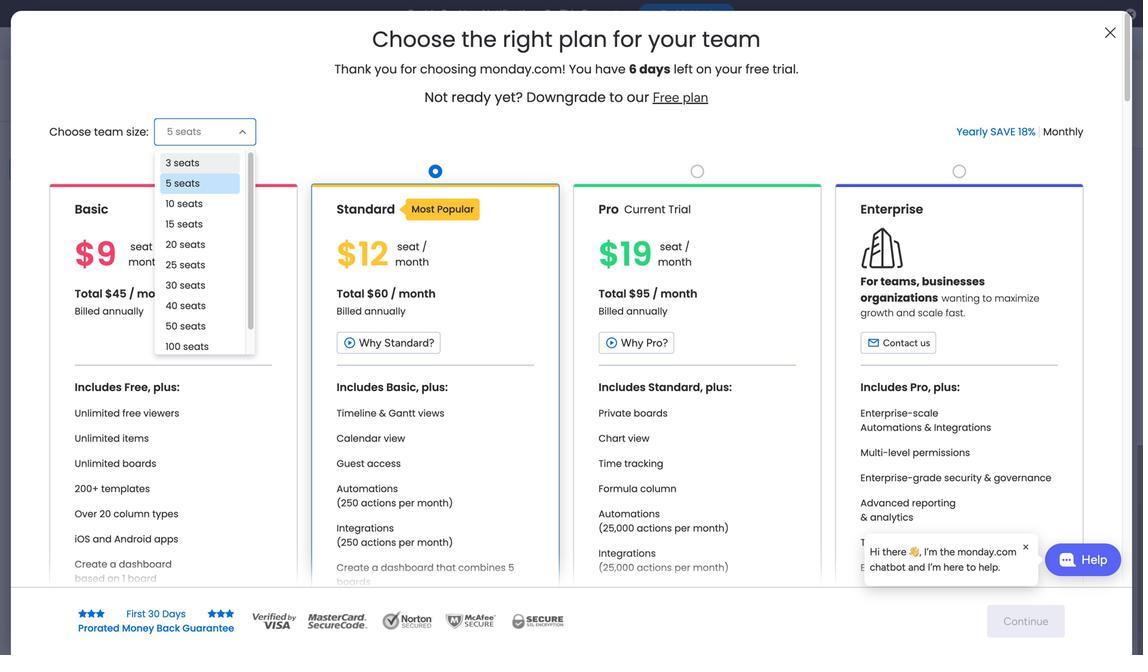Task type: locate. For each thing, give the bounding box(es) containing it.
1 horizontal spatial annually
[[365, 305, 406, 318]]

billed inside total $45 / month billed annually
[[75, 305, 100, 318]]

month) up integrations (250 actions per month)
[[417, 497, 453, 510]]

save
[[991, 125, 1016, 139]]

2 horizontal spatial combines
[[983, 587, 1030, 600]]

contacts inside field
[[286, 180, 343, 197]]

1 horizontal spatial 50
[[1033, 587, 1045, 600]]

integrations for integrations (25,000 actions per month)
[[599, 547, 656, 561]]

teams,
[[881, 274, 920, 289]]

automations inside automations (25,000 actions per month)
[[599, 508, 660, 521]]

free inside choose the right plan for your team thank you for choosing monday.com! you have 6 days left on your free trial.
[[746, 61, 770, 78]]

0 horizontal spatial levy
[[293, 234, 313, 245]]

(25,000 inside automations (25,000 actions per month)
[[599, 522, 635, 535]]

1 vertical spatial (250
[[337, 536, 359, 550]]

per up the integrations (25,000 actions per month)
[[675, 522, 691, 535]]

enterprise- inside enterprise-scale automations & integrations
[[861, 407, 914, 420]]

seats up 40 seats
[[180, 279, 206, 292]]

search inside to search across your account use quick search ⌘ + b
[[71, 407, 100, 418]]

current
[[625, 202, 666, 217]]

plan right free
[[683, 89, 709, 105]]

month inside total $45 / month billed annually
[[137, 286, 174, 301]]

basic up $9
[[75, 201, 108, 218]]

1
[[372, 238, 375, 246], [122, 573, 125, 586]]

month) inside integrations (250 actions per month)
[[417, 536, 453, 550]]

on right based
[[108, 573, 120, 586]]

1 vertical spatial (25,000
[[599, 562, 635, 575]]

(250 inside the automations (250 actions per month)
[[337, 497, 359, 510]]

annually for $19
[[627, 305, 668, 318]]

1 vertical spatial to
[[983, 292, 993, 305]]

1 horizontal spatial 20
[[166, 238, 177, 251]]

per inside the automations (250 actions per month)
[[399, 497, 415, 510]]

month inside total $95 / month billed annually
[[661, 286, 698, 301]]

view up tracking on the right
[[628, 432, 650, 446]]

actions for integrations (250 actions per month)
[[361, 536, 396, 550]]

👋,
[[910, 546, 922, 559]]

0 horizontal spatial to
[[610, 88, 623, 107]]

3 star image from the left
[[96, 610, 105, 619]]

1 billed from the left
[[75, 305, 100, 318]]

0 vertical spatial column
[[641, 483, 677, 496]]

per for integrations (250 actions per month)
[[399, 536, 415, 550]]

1 enterprise- from the top
[[861, 407, 914, 420]]

1 vertical spatial option
[[8, 91, 165, 113]]

integrations (25,000 actions per month)
[[599, 547, 729, 575]]

5
[[167, 125, 173, 138], [166, 177, 172, 190], [509, 562, 515, 575]]

0 vertical spatial 1
[[372, 238, 375, 246]]

and right ios
[[93, 533, 112, 546]]

1 includes from the left
[[75, 380, 122, 395]]

0 horizontal spatial why
[[359, 337, 382, 349]]

choose up you
[[372, 24, 456, 54]]

3 seat from the left
[[660, 240, 683, 254]]

0 vertical spatial enterprise-
[[861, 407, 914, 420]]

month inside $12 seat / month
[[395, 255, 429, 270]]

a inside create a dashboard that combines 50 boards
[[896, 587, 903, 600]]

dashboard inside create a dashboard that combines 5 boards
[[381, 562, 434, 575]]

unlimited items
[[75, 432, 149, 446]]

1 horizontal spatial view
[[628, 432, 650, 446]]

30 down 25
[[166, 279, 177, 292]]

actions inside the automations (250 actions per month)
[[361, 497, 396, 510]]

search up "use"
[[35, 392, 63, 404]]

basic for basic
[[75, 201, 108, 218]]

integrations inside the integrations (25,000 actions per month)
[[599, 547, 656, 561]]

1 vertical spatial phoenix levy
[[257, 234, 313, 245]]

quick down to search across your account use quick search ⌘ + b
[[68, 433, 93, 445]]

scale down for teams, businesses organizations in the top right of the page
[[918, 307, 944, 320]]

1 horizontal spatial free
[[746, 61, 770, 78]]

there
[[883, 546, 907, 559]]

dashboard for create a dashboard that combines 50 boards
[[905, 587, 958, 600]]

scale
[[918, 307, 944, 320], [913, 407, 939, 420]]

3 billed from the left
[[599, 305, 624, 318]]

permissions
[[913, 447, 971, 460]]

1 down standard
[[372, 238, 375, 246]]

star image
[[78, 610, 87, 619], [87, 610, 96, 619], [96, 610, 105, 619], [225, 610, 234, 619]]

2 includes from the left
[[337, 380, 384, 395]]

multi-
[[861, 447, 889, 460]]

choose for team
[[49, 124, 91, 140]]

0 horizontal spatial basic
[[31, 134, 57, 147]]

contacts
[[244, 70, 341, 101], [286, 180, 343, 197]]

most popular
[[412, 203, 474, 216]]

/ inside total $60 / month billed annually
[[391, 286, 396, 301]]

month) inside automations (25,000 actions per month)
[[693, 522, 729, 535]]

actions inside automations (25,000 actions per month)
[[637, 522, 672, 535]]

terry turtle image
[[1106, 33, 1127, 54]]

types
[[152, 508, 179, 521]]

enable left desktop
[[408, 7, 439, 20]]

automations up "level"
[[861, 421, 922, 435]]

1 vertical spatial scale
[[913, 407, 939, 420]]

integrations up permissions
[[935, 421, 992, 435]]

20 inside basic tier selected option
[[100, 508, 111, 521]]

2 plus: from the left
[[422, 380, 448, 395]]

per up create a dashboard that combines 5 boards
[[399, 536, 415, 550]]

to right wanting
[[983, 292, 993, 305]]

contact down primary contacts field
[[295, 209, 330, 220]]

that inside create a dashboard that combines 10 boards
[[699, 587, 718, 600]]

seat / month
[[128, 240, 162, 270]]

1 horizontal spatial 1
[[372, 238, 375, 246]]

unlimited down quick search at bottom left
[[75, 457, 120, 471]]

create for create a dashboard based on 1 board
[[75, 558, 107, 571]]

1 plus: from the left
[[153, 380, 180, 395]]

1 horizontal spatial on
[[697, 61, 712, 78]]

help button
[[1046, 544, 1122, 577]]

the
[[462, 24, 497, 54], [940, 546, 956, 559]]

integrations inside integrations (250 actions per month)
[[337, 522, 394, 535]]

month right $60
[[399, 286, 436, 301]]

1 horizontal spatial to
[[967, 562, 977, 574]]

create inside create a dashboard that combines 50 boards
[[861, 587, 894, 600]]

0 horizontal spatial phoenix levy
[[257, 234, 313, 245]]

plus: inside basic tier selected option
[[153, 380, 180, 395]]

and down organizations
[[897, 307, 916, 320]]

2 enable from the left
[[661, 8, 689, 19]]

month) for integrations (250 actions per month)
[[417, 536, 453, 550]]

1 vertical spatial search
[[95, 433, 125, 445]]

/ inside $19 seat / month
[[685, 240, 690, 254]]

unlimited down across
[[75, 407, 120, 420]]

(250
[[337, 497, 359, 510], [337, 536, 359, 550]]

dashboard inside create a dashboard based on 1 board
[[119, 558, 172, 571]]

enterprise- for grade
[[861, 472, 914, 485]]

1 vertical spatial 1
[[122, 573, 125, 586]]

boards up the mastercard secure code image
[[337, 576, 371, 589]]

0 vertical spatial customer
[[417, 233, 460, 245]]

enterprise for enterprise
[[861, 201, 924, 218]]

month for total $45 / month billed annually
[[137, 286, 174, 301]]

yearly save 18% option
[[957, 124, 1036, 140]]

2 star image from the left
[[217, 610, 225, 619]]

1 (250 from the top
[[337, 497, 359, 510]]

0 vertical spatial levy
[[542, 92, 568, 109]]

create down the chatbot at the right bottom of page
[[861, 587, 894, 600]]

automations (250 actions per month)
[[337, 483, 453, 510]]

4 plus: from the left
[[934, 380, 960, 395]]

0 horizontal spatial 1
[[122, 573, 125, 586]]

0 vertical spatial 5
[[167, 125, 173, 138]]

choose for the
[[372, 24, 456, 54]]

boards inside create a dashboard that combines 5 boards
[[337, 576, 371, 589]]

to search across your account use quick search ⌘ + b
[[22, 392, 151, 418]]

& left the gantt
[[379, 407, 386, 420]]

1 seat from the left
[[130, 240, 153, 254]]

billed inside total $95 / month billed annually
[[599, 305, 624, 318]]

enterprise tier selected option
[[836, 184, 1084, 629]]

0 horizontal spatial the
[[462, 24, 497, 54]]

includes for $19
[[599, 380, 646, 395]]

tailored
[[861, 536, 899, 550]]

3 unlimited from the top
[[75, 457, 120, 471]]

mcafee secure image
[[444, 612, 498, 632]]

0 horizontal spatial that
[[437, 562, 456, 575]]

0 horizontal spatial integrations
[[337, 522, 394, 535]]

reporting
[[913, 497, 956, 510]]

a for create a dashboard based on 1 board
[[110, 558, 116, 571]]

$95
[[629, 286, 650, 301]]

advanced
[[861, 497, 910, 510]]

per up integrations (250 actions per month)
[[399, 497, 415, 510]]

quick right "use"
[[44, 407, 68, 418]]

1 vertical spatial the
[[940, 546, 956, 559]]

2 view from the left
[[628, 432, 650, 446]]

/ for $19 seat / month
[[685, 240, 690, 254]]

gantt
[[389, 407, 416, 420]]

a inside create a dashboard that combines 10 boards
[[634, 587, 641, 600]]

2 customer from the top
[[417, 257, 460, 269]]

contacts for primary contacts
[[286, 180, 343, 197]]

total $95 / month billed annually
[[599, 286, 698, 318]]

leilani krause
[[257, 283, 315, 294]]

search down found
[[99, 355, 127, 367]]

enable left now!
[[661, 8, 689, 19]]

seat for $12
[[397, 240, 420, 254]]

1 (25,000 from the top
[[599, 522, 635, 535]]

200+ templates
[[75, 483, 150, 496]]

1 horizontal spatial why
[[621, 337, 644, 349]]

1 horizontal spatial levy
[[542, 92, 568, 109]]

seat inside $19 seat / month
[[660, 240, 683, 254]]

on right left
[[697, 61, 712, 78]]

hi there 👋,  i'm the monday.com chatbot and i'm here to help.
[[870, 546, 1017, 574]]

/ inside $12 seat / month
[[422, 240, 427, 254]]

5 seats
[[167, 125, 201, 138], [166, 177, 200, 190]]

column down tracking on the right
[[641, 483, 677, 496]]

group
[[273, 379, 298, 390]]

2 vertical spatial integrations
[[599, 547, 656, 561]]

that
[[437, 562, 456, 575], [699, 587, 718, 600], [961, 587, 980, 600]]

billed up "no results found"
[[75, 305, 100, 318]]

monday.com!
[[480, 61, 566, 78]]

0 horizontal spatial plan
[[559, 24, 608, 54]]

1 horizontal spatial billed
[[337, 305, 362, 318]]

2 (25,000 from the top
[[599, 562, 635, 575]]

chatbot
[[870, 562, 906, 574]]

and inside basic tier selected option
[[93, 533, 112, 546]]

free inside basic tier selected option
[[122, 407, 141, 420]]

right
[[503, 24, 553, 54]]

1 horizontal spatial plan
[[683, 89, 709, 105]]

/ inside total $45 / month billed annually
[[129, 286, 134, 301]]

pro tier selected option
[[574, 184, 822, 629]]

2 total from the left
[[337, 286, 365, 301]]

your up filters.
[[77, 355, 96, 367]]

contacts up table on the top left of the page
[[244, 70, 341, 101]]

1 vertical spatial contacts
[[286, 180, 343, 197]]

basic inside option
[[75, 201, 108, 218]]

boards down the chatbot at the right bottom of page
[[861, 601, 895, 614]]

private boards
[[599, 407, 668, 420]]

dashboard up board
[[119, 558, 172, 571]]

us
[[921, 337, 931, 349]]

free
[[746, 61, 770, 78], [122, 407, 141, 420]]

the inside hi there 👋,  i'm the monday.com chatbot and i'm here to help.
[[940, 546, 956, 559]]

seat down trial
[[660, 240, 683, 254]]

1 vertical spatial integrations
[[337, 522, 394, 535]]

combines inside create a dashboard that combines 50 boards
[[983, 587, 1030, 600]]

seat for $19
[[660, 240, 683, 254]]

phoenix down monday.com!
[[492, 92, 539, 109]]

total
[[75, 286, 103, 301], [337, 286, 365, 301], [599, 286, 627, 301]]

0 horizontal spatial view
[[384, 432, 405, 446]]

1 enterprise from the top
[[861, 201, 924, 218]]

0 vertical spatial on
[[697, 61, 712, 78]]

2 vertical spatial to
[[967, 562, 977, 574]]

0 vertical spatial phoenix levy
[[492, 92, 568, 109]]

choose inside choose the right plan for your team thank you for choosing monday.com! you have 6 days left on your free trial.
[[372, 24, 456, 54]]

annually down $45
[[103, 305, 144, 318]]

2 horizontal spatial annually
[[627, 305, 668, 318]]

actions for automations (25,000 actions per month)
[[637, 522, 672, 535]]

that down the integrations (25,000 actions per month)
[[699, 587, 718, 600]]

scale inside enterprise-scale automations & integrations
[[913, 407, 939, 420]]

0 vertical spatial phoenix
[[492, 92, 539, 109]]

seats right 3
[[174, 156, 200, 170]]

100 seats
[[166, 340, 209, 354]]

2 seat from the left
[[397, 240, 420, 254]]

contact inside button
[[884, 337, 919, 349]]

0 vertical spatial choose
[[372, 24, 456, 54]]

10 inside create a dashboard that combines 10 boards
[[771, 587, 780, 600]]

1 vertical spatial contact
[[884, 337, 919, 349]]

enterprise-
[[861, 407, 914, 420], [861, 472, 914, 485]]

0 vertical spatial unlimited
[[75, 407, 120, 420]]

1 horizontal spatial the
[[940, 546, 956, 559]]

that inside create a dashboard that combines 50 boards
[[961, 587, 980, 600]]

plan
[[559, 24, 608, 54], [683, 89, 709, 105]]

total left $95
[[599, 286, 627, 301]]

enable inside enable now! button
[[661, 8, 689, 19]]

$12
[[337, 232, 389, 277]]

total left $60
[[337, 286, 365, 301]]

view for $19
[[628, 432, 650, 446]]

per for integrations (25,000 actions per month)
[[675, 562, 691, 575]]

3 annually from the left
[[627, 305, 668, 318]]

1 horizontal spatial phoenix levy
[[492, 92, 568, 109]]

2 vertical spatial and
[[909, 562, 926, 574]]

0 vertical spatial 10
[[166, 197, 175, 211]]

boards inside create a dashboard that combines 10 boards
[[599, 601, 633, 614]]

new
[[212, 147, 232, 159]]

0 horizontal spatial annually
[[103, 305, 144, 318]]

(25,000 down automations (25,000 actions per month)
[[599, 562, 635, 575]]

automations inside enterprise-scale automations & integrations
[[861, 421, 922, 435]]

dashboard down support
[[905, 587, 958, 600]]

month inside total $60 / month billed annually
[[399, 286, 436, 301]]

1 vertical spatial 50
[[1033, 587, 1045, 600]]

3 total from the left
[[599, 286, 627, 301]]

i'm
[[925, 546, 938, 559], [928, 562, 942, 574]]

a down ios and android apps
[[110, 558, 116, 571]]

choose the right plan for your team thank you for choosing monday.com! you have 6 days left on your free trial.
[[335, 24, 799, 78]]

$12 seat / month
[[337, 232, 429, 277]]

month) up create a dashboard that combines 5 boards
[[417, 536, 453, 550]]

3 plus: from the left
[[706, 380, 732, 395]]

new contact
[[212, 147, 267, 159]]

dashboard inside create a dashboard that combines 10 boards
[[643, 587, 696, 600]]

/ down type field
[[422, 240, 427, 254]]

5 down 3
[[166, 177, 172, 190]]

unlimited down ⌘ on the left bottom of the page
[[75, 432, 120, 446]]

for
[[613, 24, 643, 54], [401, 61, 417, 78]]

1 horizontal spatial phoenix
[[492, 92, 539, 109]]

15
[[166, 218, 175, 231]]

levy down monday.com!
[[542, 92, 568, 109]]

annually inside total $60 / month billed annually
[[365, 305, 406, 318]]

items
[[122, 432, 149, 446]]

dashboard inside create a dashboard that combines 50 boards
[[905, 587, 958, 600]]

to
[[22, 392, 32, 404]]

2 horizontal spatial total
[[599, 286, 627, 301]]

0 horizontal spatial enable
[[408, 7, 439, 20]]

2 horizontal spatial billed
[[599, 305, 624, 318]]

enable for enable desktop notifications on this computer
[[408, 7, 439, 20]]

your inside to search across your account use quick search ⌘ + b
[[95, 392, 114, 404]]

to right here
[[967, 562, 977, 574]]

plus: right standard,
[[706, 380, 732, 395]]

boards inside create a dashboard that combines 50 boards
[[861, 601, 895, 614]]

1 horizontal spatial team
[[703, 24, 761, 54]]

main table button
[[206, 106, 283, 128]]

per inside automations (25,000 actions per month)
[[675, 522, 691, 535]]

not ready yet? downgrade to our free plan
[[425, 88, 709, 107]]

billed up why standard? button on the bottom left
[[337, 305, 362, 318]]

star image
[[208, 610, 217, 619], [217, 610, 225, 619]]

phoenix levy down monday.com!
[[492, 92, 568, 109]]

0 vertical spatial automations
[[861, 421, 922, 435]]

40 seats
[[166, 299, 206, 313]]

on
[[697, 61, 712, 78], [108, 573, 120, 586]]

2 unlimited from the top
[[75, 432, 120, 446]]

(25,000 inside the integrations (25,000 actions per month)
[[599, 562, 635, 575]]

2 why from the left
[[621, 337, 644, 349]]

level
[[889, 447, 911, 460]]

basic left crm
[[31, 134, 57, 147]]

1 view from the left
[[384, 432, 405, 446]]

0 vertical spatial the
[[462, 24, 497, 54]]

3 includes from the left
[[599, 380, 646, 395]]

2 horizontal spatial seat
[[660, 240, 683, 254]]

levy up doyle
[[293, 234, 313, 245]]

search down across
[[71, 407, 100, 418]]

create for create a dashboard that combines 10 boards
[[599, 587, 632, 600]]

guest
[[337, 457, 365, 471]]

1 horizontal spatial basic
[[75, 201, 108, 218]]

1 vertical spatial unlimited
[[75, 432, 120, 446]]

view inside pro tier selected option
[[628, 432, 650, 446]]

phoenix up madison
[[257, 234, 291, 245]]

0 vertical spatial search
[[71, 407, 100, 418]]

(25,000 for automations (25,000 actions per month)
[[599, 522, 635, 535]]

/ right $45
[[129, 286, 134, 301]]

2 enterprise- from the top
[[861, 472, 914, 485]]

this
[[560, 7, 579, 20]]

1 horizontal spatial column
[[641, 483, 677, 496]]

actions inside the integrations (25,000 actions per month)
[[637, 562, 672, 575]]

your up ⌘ on the left bottom of the page
[[95, 392, 114, 404]]

plus: right pro,
[[934, 380, 960, 395]]

0 vertical spatial scale
[[918, 307, 944, 320]]

5 seats up 3 seats
[[167, 125, 201, 138]]

primary
[[234, 180, 283, 197]]

plan down this at the top of page
[[559, 24, 608, 54]]

create down the integrations (25,000 actions per month)
[[599, 587, 632, 600]]

0 horizontal spatial 50
[[166, 320, 178, 333]]

0 vertical spatial contacts
[[244, 70, 341, 101]]

most popular section head
[[399, 199, 480, 220]]

phoenix
[[492, 92, 539, 109], [257, 234, 291, 245]]

choose left size:
[[49, 124, 91, 140]]

1 vertical spatial free
[[122, 407, 141, 420]]

(250 for automations (250 actions per month)
[[337, 497, 359, 510]]

2 billed from the left
[[337, 305, 362, 318]]

multi-level permissions
[[861, 447, 971, 460]]

1 vertical spatial 30
[[148, 608, 160, 621]]

plus: up 'viewers'
[[153, 380, 180, 395]]

team down now!
[[703, 24, 761, 54]]

1 horizontal spatial combines
[[721, 587, 768, 600]]

1 horizontal spatial integrations
[[599, 547, 656, 561]]

month) for automations (250 actions per month)
[[417, 497, 453, 510]]

integrations down the automations (250 actions per month)
[[337, 522, 394, 535]]

actions up create a dashboard that combines 10 boards
[[637, 562, 672, 575]]

plus: inside standard tier selected option
[[422, 380, 448, 395]]

seat
[[130, 240, 153, 254], [397, 240, 420, 254], [660, 240, 683, 254]]

/ inside seat / month
[[155, 240, 160, 254]]

100
[[166, 340, 181, 354]]

verified by visa image
[[251, 612, 298, 632]]

per
[[399, 497, 415, 510], [675, 522, 691, 535], [399, 536, 415, 550], [675, 562, 691, 575]]

billed for $19
[[599, 305, 624, 318]]

0 horizontal spatial on
[[108, 573, 120, 586]]

1 total from the left
[[75, 286, 103, 301]]

formula
[[599, 483, 638, 496]]

0 vertical spatial search
[[99, 355, 127, 367]]

help.
[[979, 562, 1001, 574]]

/ right $60
[[391, 286, 396, 301]]

create for create a dashboard that combines 50 boards
[[861, 587, 894, 600]]

private
[[599, 407, 632, 420]]

integrations
[[935, 421, 992, 435], [337, 522, 394, 535], [599, 547, 656, 561]]

1 annually from the left
[[103, 305, 144, 318]]

for right you
[[401, 61, 417, 78]]

the up here
[[940, 546, 956, 559]]

0 horizontal spatial combines
[[459, 562, 506, 575]]

(250 inside integrations (250 actions per month)
[[337, 536, 359, 550]]

create inside create a dashboard that combines 5 boards
[[337, 562, 370, 575]]

view down timeline & gantt views
[[384, 432, 405, 446]]

includes inside pro tier selected option
[[599, 380, 646, 395]]

actions for automations (250 actions per month)
[[361, 497, 396, 510]]

per up create a dashboard that combines 10 boards
[[675, 562, 691, 575]]

enterprise- down includes pro, plus:
[[861, 407, 914, 420]]

1 option from the top
[[8, 68, 165, 90]]

0 horizontal spatial total
[[75, 286, 103, 301]]

mastercard secure code image
[[304, 612, 372, 632]]

calendar view
[[337, 432, 405, 446]]

option
[[8, 68, 165, 90], [8, 91, 165, 113]]

per inside the integrations (25,000 actions per month)
[[675, 562, 691, 575]]

standard,
[[649, 380, 703, 395]]

$19 seat / month
[[599, 232, 692, 277]]

1 vertical spatial phoenix
[[257, 234, 291, 245]]

includes inside basic tier selected option
[[75, 380, 122, 395]]

/ right $95
[[653, 286, 658, 301]]

2 (250 from the top
[[337, 536, 359, 550]]

results
[[60, 338, 96, 353]]

0 vertical spatial (250
[[337, 497, 359, 510]]

a down the enterprise support
[[896, 587, 903, 600]]

create for create a dashboard that combines 5 boards
[[337, 562, 370, 575]]

15 seats
[[166, 218, 203, 231]]

month inside $19 seat / month
[[658, 255, 692, 270]]

1 why from the left
[[359, 337, 382, 349]]

enable now!
[[661, 8, 713, 19]]

billed inside total $60 / month billed annually
[[337, 305, 362, 318]]

2 annually from the left
[[365, 305, 406, 318]]

(25,000 down formula
[[599, 522, 635, 535]]

0 vertical spatial enterprise
[[861, 201, 924, 218]]

(25,000 for integrations (25,000 actions per month)
[[599, 562, 635, 575]]

0 vertical spatial team
[[703, 24, 761, 54]]

and down 👋,
[[909, 562, 926, 574]]

1 vertical spatial plan
[[683, 89, 709, 105]]

please
[[20, 355, 47, 367]]

actions down the automations (250 actions per month)
[[361, 536, 396, 550]]

3
[[166, 156, 171, 170]]

automations down formula column
[[599, 508, 660, 521]]

50 seats
[[166, 320, 206, 333]]

month) up the integrations (25,000 actions per month)
[[693, 522, 729, 535]]

2 star image from the left
[[87, 610, 96, 619]]

phoenix levy up 'madison doyle'
[[257, 234, 313, 245]]

tailored onboarding *
[[861, 536, 965, 550]]

1 left board
[[122, 573, 125, 586]]

1 horizontal spatial total
[[337, 286, 365, 301]]

create inside create a dashboard that combines 10 boards
[[599, 587, 632, 600]]

automations down guest access
[[337, 483, 398, 496]]

My Contacts field
[[204, 70, 345, 101]]

25
[[166, 259, 177, 272]]

per inside integrations (250 actions per month)
[[399, 536, 415, 550]]

plus: inside pro tier selected option
[[706, 380, 732, 395]]

plus: for total
[[153, 380, 180, 395]]

why inside pro tier selected option
[[621, 337, 644, 349]]

4 includes from the left
[[861, 380, 908, 395]]

1 enable from the left
[[408, 7, 439, 20]]

that up mcafee secure image
[[437, 562, 456, 575]]

filters.
[[79, 370, 105, 381]]

search inside to search across your account use quick search ⌘ + b
[[35, 392, 63, 404]]

dashboard for create a dashboard that combines 10 boards
[[643, 587, 696, 600]]

1 horizontal spatial enable
[[661, 8, 689, 19]]

30 up prorated money back guarantee
[[148, 608, 160, 621]]

account
[[117, 392, 151, 404]]

0 vertical spatial plan
[[559, 24, 608, 54]]

1 star image from the left
[[78, 610, 87, 619]]

check
[[50, 355, 75, 367]]

monthly
[[1044, 125, 1084, 139]]

1 vertical spatial customer
[[417, 257, 460, 269]]

and inside wanting to maximize growth and scale fast.
[[897, 307, 916, 320]]

integrations down automations (25,000 actions per month)
[[599, 547, 656, 561]]

1 unlimited from the top
[[75, 407, 120, 420]]

add new group button
[[208, 374, 304, 396]]

security
[[945, 472, 982, 485]]

dialog
[[865, 534, 1039, 587]]

includes
[[75, 380, 122, 395], [337, 380, 384, 395], [599, 380, 646, 395], [861, 380, 908, 395]]

column up the android
[[114, 508, 150, 521]]

& up the multi-level permissions
[[925, 421, 932, 435]]

why inside standard tier selected option
[[359, 337, 382, 349]]

1 horizontal spatial seat
[[397, 240, 420, 254]]

2 enterprise from the top
[[861, 562, 908, 575]]



Task type: vqa. For each thing, say whether or not it's contained in the screenshot.
Includes within Basic tier selected option
yes



Task type: describe. For each thing, give the bounding box(es) containing it.
annually for $12
[[365, 305, 406, 318]]

25 seats
[[166, 259, 205, 272]]

seats up 15 seats
[[177, 197, 203, 211]]

0 vertical spatial i'm
[[925, 546, 938, 559]]

combines inside create a dashboard that combines 5 boards
[[459, 562, 506, 575]]

view for $12
[[384, 432, 405, 446]]

free plan link
[[653, 89, 709, 105]]

/ for total $95 / month billed annually
[[653, 286, 658, 301]]

on inside choose the right plan for your team thank you for choosing monday.com! you have 6 days left on your free trial.
[[697, 61, 712, 78]]

basic tier selected option
[[49, 184, 298, 629]]

primary contacts
[[234, 180, 343, 197]]

why for $19
[[621, 337, 644, 349]]

add
[[233, 379, 250, 390]]

dapulse close image
[[1125, 8, 1137, 22]]

month for $12 seat / month
[[395, 255, 429, 270]]

for
[[861, 274, 879, 289]]

to inside wanting to maximize growth and scale fast.
[[983, 292, 993, 305]]

the inside choose the right plan for your team thank you for choosing monday.com! you have 6 days left on your free trial.
[[462, 24, 497, 54]]

0 horizontal spatial 30
[[148, 608, 160, 621]]

prorated money back guarantee
[[78, 622, 234, 636]]

my contacts
[[207, 70, 341, 101]]

or
[[68, 370, 77, 381]]

not
[[425, 88, 448, 107]]

a for create a dashboard that combines 10 boards
[[634, 587, 641, 600]]

search inside please check your search terms or filters.
[[99, 355, 127, 367]]

standard
[[337, 201, 395, 218]]

that for includes pro, plus:
[[961, 587, 980, 600]]

no
[[42, 338, 57, 353]]

board
[[128, 573, 157, 586]]

crm
[[60, 134, 84, 147]]

column inside basic tier selected option
[[114, 508, 150, 521]]

includes inside enterprise tier selected option
[[861, 380, 908, 395]]

1 horizontal spatial for
[[613, 24, 643, 54]]

30 seats
[[166, 279, 206, 292]]

support
[[911, 562, 948, 575]]

& inside advanced reporting & analytics
[[861, 511, 868, 525]]

/ for total $45 / month billed annually
[[129, 286, 134, 301]]

0 vertical spatial 20
[[166, 238, 177, 251]]

annually inside total $45 / month billed annually
[[103, 305, 144, 318]]

quick inside button
[[68, 433, 93, 445]]

partner
[[423, 282, 454, 293]]

enterprise- for scale
[[861, 407, 914, 420]]

seats up 3 seats
[[176, 125, 201, 138]]

yearly save 18%
[[957, 125, 1036, 139]]

android
[[114, 533, 152, 546]]

enable desktop notifications on this computer
[[408, 7, 628, 20]]

please check your search terms or filters.
[[20, 355, 154, 381]]

days
[[162, 608, 186, 621]]

chat bot icon image
[[1060, 554, 1077, 567]]

views
[[418, 407, 445, 420]]

dashboard for create a dashboard that combines 5 boards
[[381, 562, 434, 575]]

(250 for integrations (250 actions per month)
[[337, 536, 359, 550]]

1 vertical spatial levy
[[293, 234, 313, 245]]

businesses
[[923, 274, 986, 289]]

growth
[[861, 307, 894, 320]]

seats right 40
[[180, 299, 206, 313]]

and inside hi there 👋,  i'm the monday.com chatbot and i'm here to help.
[[909, 562, 926, 574]]

per for automations (25,000 actions per month)
[[675, 522, 691, 535]]

integrations for integrations (250 actions per month)
[[337, 522, 394, 535]]

seats up 10 seats
[[174, 177, 200, 190]]

month for total $95 / month billed annually
[[661, 286, 698, 301]]

phoenix inside field
[[492, 92, 539, 109]]

1 vertical spatial 5 seats
[[166, 177, 200, 190]]

plus: for $19
[[706, 380, 732, 395]]

1 vertical spatial for
[[401, 61, 417, 78]]

contact for contact us
[[884, 337, 919, 349]]

phoenix levy inside phoenix levy field
[[492, 92, 568, 109]]

includes standard, plus:
[[599, 380, 732, 395]]

boards for create a dashboard that combines 50 boards
[[861, 601, 895, 614]]

total inside total $45 / month billed annually
[[75, 286, 103, 301]]

terms
[[129, 355, 154, 367]]

ready
[[452, 88, 491, 107]]

standard tier selected option
[[311, 184, 560, 629]]

first 30 days
[[127, 608, 186, 621]]

total for $12
[[337, 286, 365, 301]]

a for create a dashboard that combines 5 boards
[[372, 562, 379, 575]]

& inside enterprise-scale automations & integrations
[[925, 421, 932, 435]]

1 vertical spatial 5
[[166, 177, 172, 190]]

contact for contact
[[295, 209, 330, 220]]

contact us
[[884, 337, 931, 349]]

fast.
[[946, 307, 966, 320]]

krause
[[287, 283, 315, 294]]

dashboard for create a dashboard based on 1 board
[[119, 558, 172, 571]]

$9
[[75, 232, 117, 277]]

month left 25
[[128, 255, 162, 270]]

includes for $12
[[337, 380, 384, 395]]

⌘
[[108, 407, 118, 418]]

column inside pro tier selected option
[[641, 483, 677, 496]]

on inside create a dashboard based on 1 board
[[108, 573, 120, 586]]

chart view
[[599, 432, 650, 446]]

plan inside not ready yet? downgrade to our free plan
[[683, 89, 709, 105]]

unlimited for unlimited boards
[[75, 457, 120, 471]]

hi
[[870, 546, 880, 559]]

0 vertical spatial 5 seats
[[167, 125, 201, 138]]

1 vertical spatial team
[[94, 124, 123, 140]]

your down enable now! button
[[648, 24, 697, 54]]

norton secured image
[[377, 612, 439, 632]]

add new group
[[233, 379, 298, 390]]

unlimited free viewers
[[75, 407, 179, 420]]

search inside button
[[95, 433, 125, 445]]

standard?
[[384, 337, 435, 349]]

based
[[75, 573, 105, 586]]

tier options list box
[[49, 159, 1084, 629]]

2 option from the top
[[8, 91, 165, 113]]

1 button
[[346, 227, 390, 251]]

per for automations (250 actions per month)
[[399, 497, 415, 510]]

seats up 100 seats
[[180, 320, 206, 333]]

5 inside create a dashboard that combines 5 boards
[[509, 562, 515, 575]]

1 vertical spatial i'm
[[928, 562, 942, 574]]

includes for total
[[75, 380, 122, 395]]

1 horizontal spatial 30
[[166, 279, 177, 292]]

0 horizontal spatial 10
[[166, 197, 175, 211]]

seats right 25
[[180, 259, 205, 272]]

automations for automations (250 actions per month)
[[337, 483, 398, 496]]

basic crm
[[31, 134, 84, 147]]

basic crm button
[[10, 129, 133, 152]]

ssl encrypted image
[[504, 612, 572, 632]]

new
[[253, 379, 271, 390]]

wanting to maximize growth and scale fast.
[[861, 292, 1040, 320]]

main
[[227, 111, 248, 123]]

month) for integrations (25,000 actions per month)
[[693, 562, 729, 575]]

month) for automations (25,000 actions per month)
[[693, 522, 729, 535]]

total $60 / month billed annually
[[337, 286, 436, 318]]

ios and android apps
[[75, 533, 179, 546]]

wanting
[[942, 292, 981, 305]]

boards inside basic tier selected option
[[122, 457, 156, 471]]

seats up the 25 seats
[[180, 238, 205, 251]]

have
[[595, 61, 626, 78]]

your right left
[[716, 61, 743, 78]]

why standard? button
[[337, 332, 441, 354]]

1 inside button
[[372, 238, 375, 246]]

/ for total $60 / month billed annually
[[391, 286, 396, 301]]

integrations inside enterprise-scale automations & integrations
[[935, 421, 992, 435]]

main table
[[227, 111, 273, 123]]

thank
[[335, 61, 372, 78]]

to inside hi there 👋,  i'm the monday.com chatbot and i'm here to help.
[[967, 562, 977, 574]]

$19
[[599, 232, 653, 277]]

0 horizontal spatial phoenix
[[257, 234, 291, 245]]

basic,
[[387, 380, 419, 395]]

across
[[65, 392, 93, 404]]

Primary Contacts field
[[231, 180, 347, 197]]

plan inside choose the right plan for your team thank you for choosing monday.com! you have 6 days left on your free trial.
[[559, 24, 608, 54]]

includes free, plus:
[[75, 380, 180, 395]]

over
[[75, 508, 97, 521]]

Phoenix Levy field
[[488, 92, 1055, 110]]

integrations (250 actions per month)
[[337, 522, 453, 550]]

combines for includes pro, plus:
[[983, 587, 1030, 600]]

plus: inside enterprise tier selected option
[[934, 380, 960, 395]]

levy inside field
[[542, 92, 568, 109]]

notifications
[[482, 7, 542, 20]]

month for $19 seat / month
[[658, 255, 692, 270]]

lottie animation element
[[0, 518, 174, 656]]

billing cycle selection group
[[957, 124, 1084, 140]]

200+
[[75, 483, 99, 496]]

create a dashboard that combines 50 boards
[[861, 587, 1045, 614]]

actions for integrations (25,000 actions per month)
[[637, 562, 672, 575]]

automations for automations (25,000 actions per month)
[[599, 508, 660, 521]]

4 star image from the left
[[225, 610, 234, 619]]

plus: for $12
[[422, 380, 448, 395]]

contacts for my contacts
[[244, 70, 341, 101]]

timeline & gantt views
[[337, 407, 445, 420]]

desktop
[[442, 7, 480, 20]]

unlimited boards
[[75, 457, 156, 471]]

enable now! button
[[639, 4, 736, 24]]

enable for enable now!
[[661, 8, 689, 19]]

enterprise for enterprise support
[[861, 562, 908, 575]]

unlimited for unlimited items
[[75, 432, 120, 446]]

50 inside create a dashboard that combines 50 boards
[[1033, 587, 1045, 600]]

choose the right plan for your team heading
[[372, 24, 761, 54]]

combines for includes standard, plus:
[[721, 587, 768, 600]]

team inside choose the right plan for your team thank you for choosing monday.com! you have 6 days left on your free trial.
[[703, 24, 761, 54]]

billed for $12
[[337, 305, 362, 318]]

money
[[122, 622, 154, 636]]

boards for create a dashboard that combines 5 boards
[[337, 576, 371, 589]]

/ for $12 seat / month
[[422, 240, 427, 254]]

back
[[157, 622, 180, 636]]

Type field
[[425, 207, 452, 222]]

why for $12
[[359, 337, 382, 349]]

monthly option
[[1044, 124, 1084, 140]]

total $45 / month billed annually
[[75, 286, 174, 318]]

advanced reporting & analytics
[[861, 497, 956, 525]]

seats down 50 seats
[[183, 340, 209, 354]]

basic for basic crm
[[31, 134, 57, 147]]

total for $19
[[599, 286, 627, 301]]

create a dashboard based on 1 board
[[75, 558, 172, 586]]

scale inside wanting to maximize growth and scale fast.
[[918, 307, 944, 320]]

apps
[[154, 533, 179, 546]]

trial.
[[773, 61, 799, 78]]

you
[[375, 61, 397, 78]]

over 20 column types
[[75, 508, 179, 521]]

1 inside create a dashboard based on 1 board
[[122, 573, 125, 586]]

dialog containing hi there 👋,  i'm the monday.com
[[865, 534, 1039, 587]]

timeline
[[337, 407, 377, 420]]

that inside create a dashboard that combines 5 boards
[[437, 562, 456, 575]]

doyle
[[296, 258, 320, 270]]

monday.com
[[958, 546, 1017, 559]]

a for create a dashboard that combines 50 boards
[[896, 587, 903, 600]]

that for includes standard, plus:
[[699, 587, 718, 600]]

month for total $60 / month billed annually
[[399, 286, 436, 301]]

boards for create a dashboard that combines 10 boards
[[599, 601, 633, 614]]

enterprise support
[[861, 562, 948, 575]]

seats right '15'
[[177, 218, 203, 231]]

& right security
[[985, 472, 992, 485]]

your inside please check your search terms or filters.
[[77, 355, 96, 367]]

+
[[124, 407, 130, 418]]

boards down 'includes standard, plus:'
[[634, 407, 668, 420]]

leilani
[[257, 283, 284, 294]]

computer
[[581, 7, 628, 20]]

lottie animation image
[[0, 518, 174, 656]]

why standard?
[[359, 337, 435, 349]]

& inside standard tier selected option
[[379, 407, 386, 420]]

analytics
[[871, 511, 914, 525]]

1 star image from the left
[[208, 610, 217, 619]]

unlimited for unlimited free viewers
[[75, 407, 120, 420]]

seat inside seat / month
[[130, 240, 153, 254]]

0 vertical spatial 50
[[166, 320, 178, 333]]

quick inside to search across your account use quick search ⌘ + b
[[44, 407, 68, 418]]

1 customer from the top
[[417, 233, 460, 245]]



